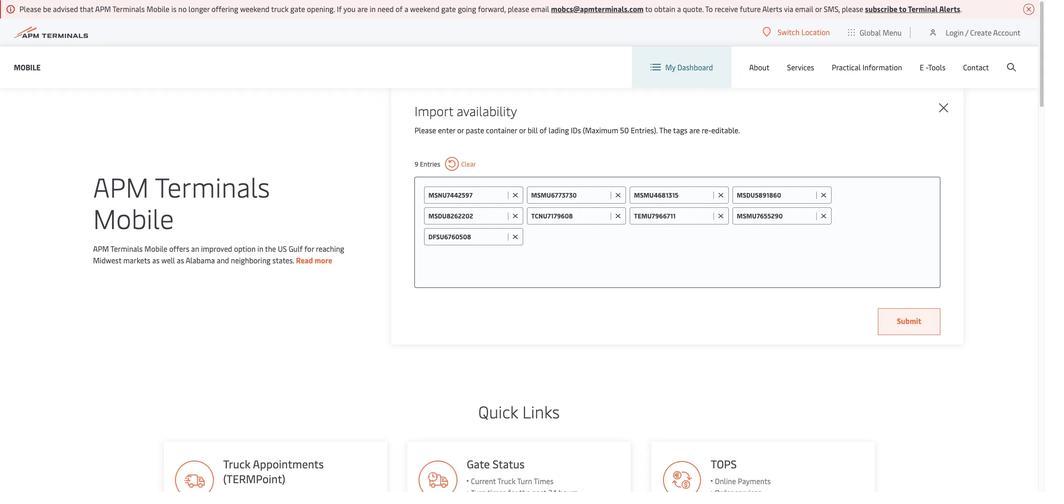 Task type: describe. For each thing, give the bounding box(es) containing it.
opening.
[[307, 4, 335, 14]]

gulf
[[289, 244, 303, 254]]

1 horizontal spatial or
[[519, 125, 526, 135]]

quick links
[[479, 400, 560, 423]]

e
[[920, 62, 925, 72]]

2 as from the left
[[177, 255, 184, 266]]

please for please enter or paste container or bill of lading ids (maximum 50 entries). the tags are re-editable.
[[415, 125, 437, 135]]

apm for apm terminals mobile offers an improved option in the us gulf for reaching midwest markets as well as alabama and neighboring states.
[[93, 244, 109, 254]]

switch
[[778, 27, 800, 37]]

login / create account
[[946, 27, 1021, 37]]

paste
[[466, 125, 485, 135]]

bill
[[528, 125, 538, 135]]

50
[[620, 125, 629, 135]]

midwest
[[93, 255, 122, 266]]

read more link
[[296, 255, 333, 266]]

please for please be advised that apm terminals mobile is no longer offering weekend truck gate opening. if you are in need of a weekend gate going forward, please email mobcs@apmterminals.com to obtain a quote. to receive future alerts via email or sms, please subscribe to terminal alerts .
[[19, 4, 41, 14]]

/
[[966, 27, 969, 37]]

the
[[265, 244, 276, 254]]

container
[[486, 125, 518, 135]]

dashboard
[[678, 62, 714, 72]]

apm terminals mobile offers an improved option in the us gulf for reaching midwest markets as well as alabama and neighboring states.
[[93, 244, 345, 266]]

1 to from the left
[[646, 4, 653, 14]]

e -tools
[[920, 62, 946, 72]]

tops
[[711, 457, 737, 472]]

turn
[[518, 476, 533, 487]]

online
[[715, 476, 737, 487]]

times
[[534, 476, 554, 487]]

terminals for apm terminals mobile offers an improved option in the us gulf for reaching midwest markets as well as alabama and neighboring states.
[[111, 244, 143, 254]]

Type or paste your IDs here text field
[[527, 228, 931, 245]]

2 to from the left
[[900, 4, 907, 14]]

current truck turn times
[[471, 476, 554, 487]]

read
[[296, 255, 313, 266]]

going
[[458, 4, 477, 14]]

states.
[[273, 255, 294, 266]]

neighboring
[[231, 255, 271, 266]]

enter
[[438, 125, 456, 135]]

well
[[161, 255, 175, 266]]

switch location button
[[763, 27, 831, 37]]

editable.
[[712, 125, 741, 135]]

forward,
[[478, 4, 506, 14]]

create
[[971, 27, 992, 37]]

appointments
[[253, 457, 324, 472]]

2 weekend from the left
[[410, 4, 440, 14]]

0 horizontal spatial or
[[458, 125, 464, 135]]

truck
[[271, 4, 289, 14]]

entries).
[[631, 125, 658, 135]]

1 horizontal spatial in
[[370, 4, 376, 14]]

my dashboard
[[666, 62, 714, 72]]

import availability
[[415, 102, 517, 120]]

e -tools button
[[920, 46, 946, 88]]

import
[[415, 102, 454, 120]]

2 email from the left
[[796, 4, 814, 14]]

global
[[860, 27, 882, 37]]

longer
[[189, 4, 210, 14]]

truck appointments (termpoint) link
[[164, 442, 387, 493]]

my
[[666, 62, 676, 72]]

practical
[[832, 62, 861, 72]]

truck appointments (termpoint)
[[223, 457, 324, 487]]

manager truck appointments - 53 image
[[419, 461, 458, 493]]

ids
[[571, 125, 581, 135]]

entries
[[420, 160, 441, 168]]

menu
[[883, 27, 902, 37]]

.
[[961, 4, 963, 14]]

offers
[[169, 244, 189, 254]]

tags
[[674, 125, 688, 135]]

gate status
[[467, 457, 525, 472]]

sms,
[[824, 4, 841, 14]]

9 entries
[[415, 160, 441, 168]]

2 gate from the left
[[442, 4, 456, 14]]

services
[[788, 62, 815, 72]]

information
[[863, 62, 903, 72]]

location
[[802, 27, 831, 37]]

tools
[[929, 62, 946, 72]]

current
[[471, 476, 496, 487]]

read more
[[296, 255, 333, 266]]

global menu button
[[840, 18, 912, 46]]

contact button
[[964, 46, 990, 88]]

the
[[660, 125, 672, 135]]

alabama
[[186, 255, 215, 266]]

option
[[234, 244, 256, 254]]

more
[[315, 255, 333, 266]]

links
[[523, 400, 560, 423]]

markets
[[123, 255, 151, 266]]

close alert image
[[1024, 4, 1035, 15]]

subscribe to terminal alerts link
[[866, 4, 961, 14]]

0 vertical spatial are
[[358, 4, 368, 14]]

online payments
[[715, 476, 771, 487]]

gate
[[467, 457, 490, 472]]



Task type: vqa. For each thing, say whether or not it's contained in the screenshot.
minutes
no



Task type: locate. For each thing, give the bounding box(es) containing it.
to left obtain
[[646, 4, 653, 14]]

to left terminal
[[900, 4, 907, 14]]

truck down status
[[498, 476, 516, 487]]

0 horizontal spatial of
[[396, 4, 403, 14]]

0 vertical spatial please
[[19, 4, 41, 14]]

future
[[740, 4, 761, 14]]

1 horizontal spatial gate
[[442, 4, 456, 14]]

1 vertical spatial of
[[540, 125, 547, 135]]

mobcs@apmterminals.com
[[551, 4, 644, 14]]

re-
[[702, 125, 712, 135]]

be
[[43, 4, 51, 14]]

1 horizontal spatial are
[[690, 125, 700, 135]]

terminals inside apm terminals mobile
[[155, 168, 270, 205]]

receive
[[715, 4, 739, 14]]

0 horizontal spatial gate
[[291, 4, 305, 14]]

alerts up login
[[940, 4, 961, 14]]

1 vertical spatial apm
[[93, 168, 149, 205]]

(termpoint)
[[223, 472, 285, 487]]

you
[[344, 4, 356, 14]]

that
[[80, 4, 94, 14]]

truck right orange club loyalty program - 56 image
[[223, 457, 250, 472]]

status
[[493, 457, 525, 472]]

improved
[[201, 244, 232, 254]]

1 vertical spatial in
[[258, 244, 264, 254]]

of right need
[[396, 4, 403, 14]]

1 email from the left
[[531, 4, 550, 14]]

0 horizontal spatial to
[[646, 4, 653, 14]]

truck
[[223, 457, 250, 472], [498, 476, 516, 487]]

lading
[[549, 125, 569, 135]]

1 vertical spatial terminals
[[155, 168, 270, 205]]

submit
[[898, 316, 922, 326]]

in left the the
[[258, 244, 264, 254]]

weekend right need
[[410, 4, 440, 14]]

1 horizontal spatial weekend
[[410, 4, 440, 14]]

alerts
[[763, 4, 783, 14], [940, 4, 961, 14]]

mobile link
[[14, 61, 41, 73]]

global menu
[[860, 27, 902, 37]]

0 horizontal spatial in
[[258, 244, 264, 254]]

gate left going at the left of the page
[[442, 4, 456, 14]]

apmt icon 100 image
[[663, 461, 702, 493]]

if
[[337, 4, 342, 14]]

please right forward,
[[508, 4, 530, 14]]

1 vertical spatial truck
[[498, 476, 516, 487]]

please
[[508, 4, 530, 14], [842, 4, 864, 14]]

apm inside apm terminals mobile offers an improved option in the us gulf for reaching midwest markets as well as alabama and neighboring states.
[[93, 244, 109, 254]]

Entered ID text field
[[429, 191, 506, 200], [532, 191, 609, 200], [737, 191, 815, 200], [532, 212, 609, 221], [737, 212, 815, 221]]

mobile inside apm terminals mobile
[[93, 200, 174, 236]]

in left need
[[370, 4, 376, 14]]

1 horizontal spatial email
[[796, 4, 814, 14]]

switch location
[[778, 27, 831, 37]]

account
[[994, 27, 1021, 37]]

terminals for apm terminals mobile
[[155, 168, 270, 205]]

truck inside truck appointments (termpoint)
[[223, 457, 250, 472]]

1 horizontal spatial to
[[900, 4, 907, 14]]

of
[[396, 4, 403, 14], [540, 125, 547, 135]]

login / create account link
[[929, 19, 1021, 46]]

0 horizontal spatial email
[[531, 4, 550, 14]]

a
[[405, 4, 409, 14], [678, 4, 682, 14]]

0 vertical spatial of
[[396, 4, 403, 14]]

for
[[305, 244, 314, 254]]

please left be at the left top
[[19, 4, 41, 14]]

0 horizontal spatial weekend
[[240, 4, 270, 14]]

are left re-
[[690, 125, 700, 135]]

quote. to
[[683, 4, 713, 14]]

obtain
[[655, 4, 676, 14]]

1 horizontal spatial of
[[540, 125, 547, 135]]

1 horizontal spatial truck
[[498, 476, 516, 487]]

please be advised that apm terminals mobile is no longer offering weekend truck gate opening. if you are in need of a weekend gate going forward, please email mobcs@apmterminals.com to obtain a quote. to receive future alerts via email or sms, please subscribe to terminal alerts .
[[19, 4, 963, 14]]

1 as from the left
[[152, 255, 160, 266]]

1 horizontal spatial a
[[678, 4, 682, 14]]

availability
[[457, 102, 517, 120]]

2 vertical spatial terminals
[[111, 244, 143, 254]]

2 horizontal spatial or
[[816, 4, 823, 14]]

2 vertical spatial apm
[[93, 244, 109, 254]]

to
[[646, 4, 653, 14], [900, 4, 907, 14]]

practical information button
[[832, 46, 903, 88]]

login
[[946, 27, 964, 37]]

0 horizontal spatial alerts
[[763, 4, 783, 14]]

advised
[[53, 4, 78, 14]]

apm
[[95, 4, 111, 14], [93, 168, 149, 205], [93, 244, 109, 254]]

please down import
[[415, 125, 437, 135]]

1 a from the left
[[405, 4, 409, 14]]

orange club loyalty program - 56 image
[[175, 461, 214, 493]]

apm for apm terminals mobile
[[93, 168, 149, 205]]

practical information
[[832, 62, 903, 72]]

apm inside apm terminals mobile
[[93, 168, 149, 205]]

clear
[[461, 160, 476, 168]]

is
[[171, 4, 177, 14]]

0 horizontal spatial as
[[152, 255, 160, 266]]

0 horizontal spatial are
[[358, 4, 368, 14]]

as down offers
[[177, 255, 184, 266]]

us
[[278, 244, 287, 254]]

payments
[[738, 476, 771, 487]]

a right need
[[405, 4, 409, 14]]

0 vertical spatial apm
[[95, 4, 111, 14]]

terminal
[[909, 4, 938, 14]]

please right sms,
[[842, 4, 864, 14]]

as left 'well' at the left bottom of page
[[152, 255, 160, 266]]

mobile secondary image
[[138, 236, 300, 375]]

terminals inside apm terminals mobile offers an improved option in the us gulf for reaching midwest markets as well as alabama and neighboring states.
[[111, 244, 143, 254]]

mobcs@apmterminals.com link
[[551, 4, 644, 14]]

2 a from the left
[[678, 4, 682, 14]]

weekend left the truck
[[240, 4, 270, 14]]

mobile inside apm terminals mobile offers an improved option in the us gulf for reaching midwest markets as well as alabama and neighboring states.
[[145, 244, 168, 254]]

(maximum
[[583, 125, 619, 135]]

terminals
[[113, 4, 145, 14], [155, 168, 270, 205], [111, 244, 143, 254]]

0 horizontal spatial please
[[19, 4, 41, 14]]

about button
[[750, 46, 770, 88]]

-
[[926, 62, 929, 72]]

0 horizontal spatial a
[[405, 4, 409, 14]]

weekend
[[240, 4, 270, 14], [410, 4, 440, 14]]

Entered ID text field
[[634, 191, 712, 200], [429, 212, 506, 221], [634, 212, 712, 221], [429, 233, 506, 241]]

are right you
[[358, 4, 368, 14]]

1 vertical spatial are
[[690, 125, 700, 135]]

reaching
[[316, 244, 345, 254]]

1 weekend from the left
[[240, 4, 270, 14]]

gate right the truck
[[291, 4, 305, 14]]

0 vertical spatial terminals
[[113, 4, 145, 14]]

offering
[[212, 4, 238, 14]]

2 please from the left
[[842, 4, 864, 14]]

0 horizontal spatial truck
[[223, 457, 250, 472]]

1 gate from the left
[[291, 4, 305, 14]]

1 vertical spatial please
[[415, 125, 437, 135]]

0 vertical spatial truck
[[223, 457, 250, 472]]

or right enter
[[458, 125, 464, 135]]

a right obtain
[[678, 4, 682, 14]]

quick
[[479, 400, 519, 423]]

0 vertical spatial in
[[370, 4, 376, 14]]

or
[[816, 4, 823, 14], [458, 125, 464, 135], [519, 125, 526, 135]]

please enter or paste container or bill of lading ids (maximum 50 entries). the tags are re-editable.
[[415, 125, 741, 135]]

gate
[[291, 4, 305, 14], [442, 4, 456, 14]]

1 alerts from the left
[[763, 4, 783, 14]]

submit button
[[879, 309, 941, 335]]

of right bill
[[540, 125, 547, 135]]

2 alerts from the left
[[940, 4, 961, 14]]

1 horizontal spatial alerts
[[940, 4, 961, 14]]

need
[[378, 4, 394, 14]]

or left bill
[[519, 125, 526, 135]]

0 horizontal spatial please
[[508, 4, 530, 14]]

clear button
[[445, 157, 476, 171]]

1 horizontal spatial please
[[415, 125, 437, 135]]

alerts left 'via' at the right top of the page
[[763, 4, 783, 14]]

1 horizontal spatial please
[[842, 4, 864, 14]]

or left sms,
[[816, 4, 823, 14]]

1 please from the left
[[508, 4, 530, 14]]

via
[[785, 4, 794, 14]]

9
[[415, 160, 419, 168]]

in inside apm terminals mobile offers an improved option in the us gulf for reaching midwest markets as well as alabama and neighboring states.
[[258, 244, 264, 254]]

1 horizontal spatial as
[[177, 255, 184, 266]]

are
[[358, 4, 368, 14], [690, 125, 700, 135]]

no
[[178, 4, 187, 14]]



